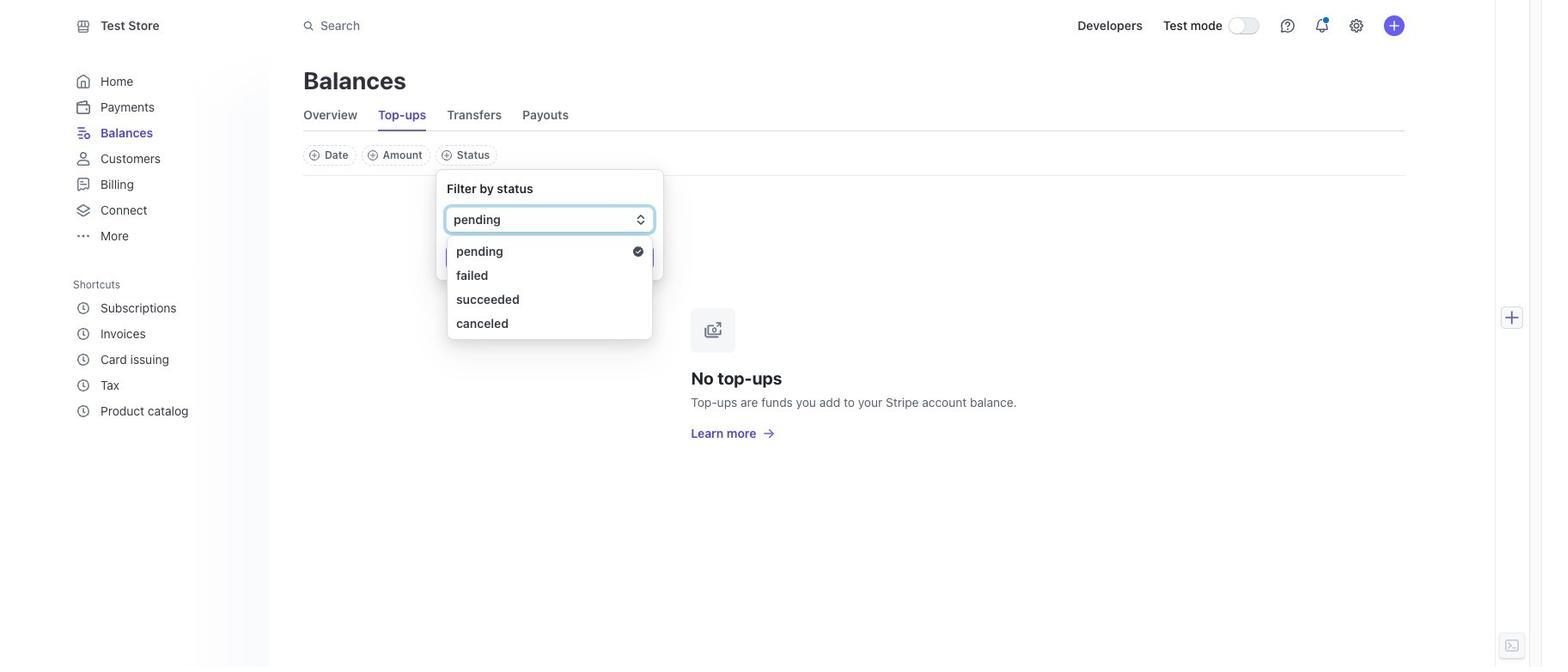 Task type: describe. For each thing, give the bounding box(es) containing it.
3 option from the top
[[451, 288, 649, 312]]

help image
[[1281, 19, 1295, 33]]

settings image
[[1350, 19, 1363, 33]]

add date image
[[309, 150, 320, 161]]

notifications image
[[1315, 19, 1329, 33]]

2 shortcuts element from the top
[[73, 296, 252, 424]]

Search text field
[[293, 10, 778, 42]]

1 shortcuts element from the top
[[73, 272, 255, 424]]

1 option from the top
[[451, 240, 649, 264]]



Task type: vqa. For each thing, say whether or not it's contained in the screenshot.
option
yes



Task type: locate. For each thing, give the bounding box(es) containing it.
option
[[451, 240, 649, 264], [451, 264, 649, 288], [451, 288, 649, 312], [451, 312, 649, 336]]

add status image
[[441, 150, 452, 161]]

core navigation links element
[[73, 69, 252, 249]]

list box
[[448, 236, 652, 339]]

add amount image
[[367, 150, 378, 161]]

toolbar
[[303, 145, 498, 166]]

shortcuts element
[[73, 272, 255, 424], [73, 296, 252, 424]]

2 option from the top
[[451, 264, 649, 288]]

None search field
[[293, 10, 778, 42]]

manage shortcuts image
[[238, 279, 248, 290]]

4 option from the top
[[451, 312, 649, 336]]

tab list
[[303, 100, 569, 131]]

Test mode checkbox
[[1229, 18, 1259, 34]]



